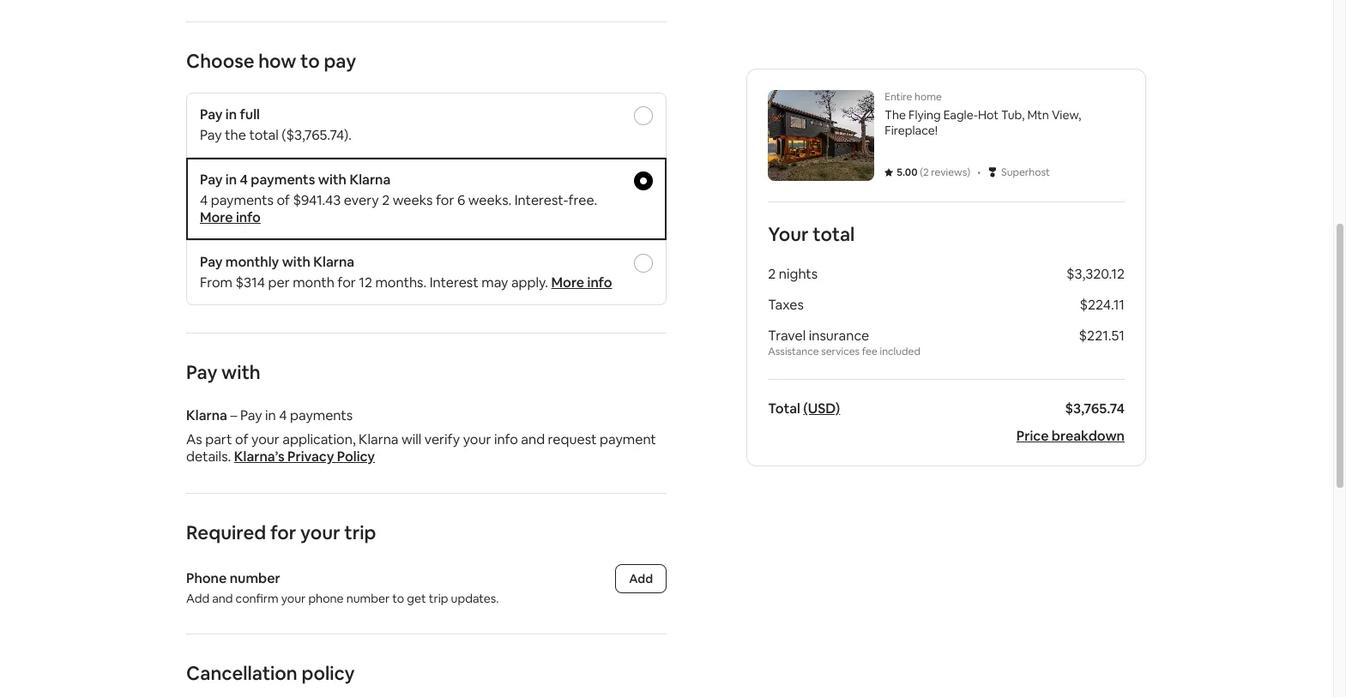 Task type: locate. For each thing, give the bounding box(es) containing it.
2 vertical spatial 2
[[768, 265, 776, 283]]

klarna up the part
[[186, 407, 227, 425]]

for left 6
[[436, 191, 454, 209]]

total
[[249, 126, 279, 144], [813, 222, 855, 246]]

in for 4
[[226, 171, 237, 189]]

0 vertical spatial 4
[[240, 171, 248, 189]]

1 vertical spatial more
[[552, 274, 585, 292]]

how
[[258, 49, 296, 73]]

(
[[920, 166, 923, 179]]

more right apply.
[[552, 274, 585, 292]]

payments up monthly
[[211, 191, 274, 209]]

with inside pay in 4 payments with klarna 4 payments of $941.43 every 2 weeks for 6 weeks. interest-free. more info
[[318, 171, 347, 189]]

number up confirm
[[230, 570, 280, 588]]

info inside as part of your application, klarna will verify your info and request payment details.
[[494, 431, 518, 449]]

1 horizontal spatial add
[[629, 572, 653, 587]]

2 horizontal spatial with
[[318, 171, 347, 189]]

$314
[[236, 274, 265, 292]]

pay down pay in full pay the total ($3,765.74).
[[200, 171, 223, 189]]

0 horizontal spatial to
[[300, 49, 320, 73]]

0 horizontal spatial with
[[221, 360, 261, 384]]

required for your trip
[[186, 521, 376, 545]]

payments up application,
[[290, 407, 353, 425]]

view,
[[1052, 107, 1082, 123]]

total
[[768, 400, 801, 418]]

number
[[230, 570, 280, 588], [346, 591, 390, 607]]

1 vertical spatial and
[[212, 591, 233, 607]]

0 horizontal spatial for
[[270, 521, 296, 545]]

1 horizontal spatial for
[[338, 274, 356, 292]]

total right your at top right
[[813, 222, 855, 246]]

total inside pay in full pay the total ($3,765.74).
[[249, 126, 279, 144]]

payment
[[600, 431, 656, 449]]

klarna up month on the top
[[313, 253, 355, 271]]

0 horizontal spatial and
[[212, 591, 233, 607]]

None radio
[[634, 106, 653, 125], [634, 254, 653, 273], [634, 106, 653, 125], [634, 254, 653, 273]]

1 horizontal spatial trip
[[429, 591, 448, 607]]

monthly
[[226, 253, 279, 271]]

info right verify
[[494, 431, 518, 449]]

0 vertical spatial and
[[521, 431, 545, 449]]

1 vertical spatial trip
[[429, 591, 448, 607]]

weeks
[[393, 191, 433, 209]]

more up monthly
[[200, 209, 233, 227]]

0 horizontal spatial of
[[235, 431, 249, 449]]

services
[[822, 345, 860, 359]]

of
[[277, 191, 290, 209], [235, 431, 249, 449]]

2 right 5.00
[[923, 166, 929, 179]]

with up –
[[221, 360, 261, 384]]

2 vertical spatial 4
[[279, 407, 287, 425]]

info right apply.
[[588, 274, 612, 292]]

mtn
[[1028, 107, 1049, 123]]

with up per
[[282, 253, 311, 271]]

total down full on the left of the page
[[249, 126, 279, 144]]

more
[[200, 209, 233, 227], [552, 274, 585, 292]]

0 vertical spatial 2
[[923, 166, 929, 179]]

more info button up monthly
[[200, 209, 261, 227]]

0 vertical spatial of
[[277, 191, 290, 209]]

more info button
[[200, 209, 261, 227], [552, 274, 612, 292]]

1 horizontal spatial number
[[346, 591, 390, 607]]

pay up as
[[186, 360, 217, 384]]

info up monthly
[[236, 209, 261, 227]]

number right phone
[[346, 591, 390, 607]]

in left full on the left of the page
[[226, 106, 237, 124]]

part
[[205, 431, 232, 449]]

assistance services fee included
[[768, 345, 921, 359]]

4 down the
[[240, 171, 248, 189]]

entire home the flying eagle-hot tub, mtn view, fireplace!
[[885, 90, 1082, 138]]

1 horizontal spatial and
[[521, 431, 545, 449]]

in inside pay in 4 payments with klarna 4 payments of $941.43 every 2 weeks for 6 weeks. interest-free. more info
[[226, 171, 237, 189]]

trip right get
[[429, 591, 448, 607]]

in inside pay in full pay the total ($3,765.74).
[[226, 106, 237, 124]]

fireplace!
[[885, 123, 938, 138]]

0 vertical spatial in
[[226, 106, 237, 124]]

of right the part
[[235, 431, 249, 449]]

in
[[226, 106, 237, 124], [226, 171, 237, 189], [265, 407, 276, 425]]

nights
[[779, 265, 818, 283]]

1 horizontal spatial total
[[813, 222, 855, 246]]

1 horizontal spatial with
[[282, 253, 311, 271]]

to inside phone number add and confirm your phone number to get trip updates.
[[392, 591, 404, 607]]

1 vertical spatial in
[[226, 171, 237, 189]]

0 vertical spatial for
[[436, 191, 454, 209]]

1 vertical spatial for
[[338, 274, 356, 292]]

2 left 'nights'
[[768, 265, 776, 283]]

will
[[402, 431, 422, 449]]

policy
[[302, 662, 355, 686]]

0 vertical spatial info
[[236, 209, 261, 227]]

0 vertical spatial total
[[249, 126, 279, 144]]

add button
[[616, 565, 667, 594]]

0 horizontal spatial add
[[186, 591, 210, 607]]

pay in 4 payments with klarna 4 payments of $941.43 every 2 weeks for 6 weeks. interest-free. more info
[[200, 171, 598, 227]]

pay left full on the left of the page
[[200, 106, 223, 124]]

months.
[[375, 274, 427, 292]]

may
[[482, 274, 508, 292]]

to left get
[[392, 591, 404, 607]]

for right required
[[270, 521, 296, 545]]

1 horizontal spatial of
[[277, 191, 290, 209]]

info inside pay in 4 payments with klarna 4 payments of $941.43 every 2 weeks for 6 weeks. interest-free. more info
[[236, 209, 261, 227]]

add inside button
[[629, 572, 653, 587]]

2 inside pay in 4 payments with klarna 4 payments of $941.43 every 2 weeks for 6 weeks. interest-free. more info
[[382, 191, 390, 209]]

as part of your application, klarna will verify your info and request payment details.
[[186, 431, 656, 466]]

0 vertical spatial more info button
[[200, 209, 261, 227]]

0 vertical spatial add
[[629, 572, 653, 587]]

1 horizontal spatial to
[[392, 591, 404, 607]]

apply.
[[511, 274, 548, 292]]

every
[[344, 191, 379, 209]]

your
[[252, 431, 280, 449], [463, 431, 491, 449], [300, 521, 340, 545], [281, 591, 306, 607]]

1 vertical spatial info
[[588, 274, 612, 292]]

klarna inside pay monthly with klarna from $314 per month for 12 months. interest may apply. more info
[[313, 253, 355, 271]]

with
[[318, 171, 347, 189], [282, 253, 311, 271], [221, 360, 261, 384]]

and
[[521, 431, 545, 449], [212, 591, 233, 607]]

in right –
[[265, 407, 276, 425]]

trip up phone number add and confirm your phone number to get trip updates.
[[344, 521, 376, 545]]

1 vertical spatial more info button
[[552, 274, 612, 292]]

pay up from
[[200, 253, 223, 271]]

pay
[[200, 106, 223, 124], [200, 126, 222, 144], [200, 171, 223, 189], [200, 253, 223, 271], [186, 360, 217, 384], [240, 407, 262, 425]]

2 vertical spatial payments
[[290, 407, 353, 425]]

1 horizontal spatial 2
[[768, 265, 776, 283]]

6
[[457, 191, 465, 209]]

free.
[[569, 191, 598, 209]]

payments up $941.43
[[251, 171, 315, 189]]

included
[[880, 345, 921, 359]]

klarna's privacy policy
[[234, 448, 375, 466]]

for inside pay in 4 payments with klarna 4 payments of $941.43 every 2 weeks for 6 weeks. interest-free. more info
[[436, 191, 454, 209]]

taxes
[[768, 296, 804, 314]]

0 horizontal spatial total
[[249, 126, 279, 144]]

and left request
[[521, 431, 545, 449]]

of left $941.43
[[277, 191, 290, 209]]

None radio
[[634, 172, 653, 191]]

required
[[186, 521, 266, 545]]

4 up from
[[200, 191, 208, 209]]

of inside pay in 4 payments with klarna 4 payments of $941.43 every 2 weeks for 6 weeks. interest-free. more info
[[277, 191, 290, 209]]

payments
[[251, 171, 315, 189], [211, 191, 274, 209], [290, 407, 353, 425]]

2 vertical spatial with
[[221, 360, 261, 384]]

1 vertical spatial 4
[[200, 191, 208, 209]]

(usd) button
[[804, 400, 841, 418]]

0 horizontal spatial more
[[200, 209, 233, 227]]

1 vertical spatial 2
[[382, 191, 390, 209]]

2 horizontal spatial 4
[[279, 407, 287, 425]]

pay in full pay the total ($3,765.74).
[[200, 106, 352, 144]]

info inside pay monthly with klarna from $314 per month for 12 months. interest may apply. more info
[[588, 274, 612, 292]]

1 vertical spatial to
[[392, 591, 404, 607]]

price
[[1017, 427, 1049, 445]]

your up phone number add and confirm your phone number to get trip updates.
[[300, 521, 340, 545]]

pay
[[324, 49, 356, 73]]

get
[[407, 591, 426, 607]]

breakdown
[[1052, 427, 1125, 445]]

for left the '12'
[[338, 274, 356, 292]]

0 horizontal spatial trip
[[344, 521, 376, 545]]

pay inside pay in 4 payments with klarna 4 payments of $941.43 every 2 weeks for 6 weeks. interest-free. more info
[[200, 171, 223, 189]]

2 right every
[[382, 191, 390, 209]]

in down the
[[226, 171, 237, 189]]

the
[[225, 126, 246, 144]]

0 vertical spatial to
[[300, 49, 320, 73]]

0 horizontal spatial info
[[236, 209, 261, 227]]

and down phone
[[212, 591, 233, 607]]

with up $941.43
[[318, 171, 347, 189]]

your left phone
[[281, 591, 306, 607]]

pay inside pay monthly with klarna from $314 per month for 12 months. interest may apply. more info
[[200, 253, 223, 271]]

1 vertical spatial add
[[186, 591, 210, 607]]

pay for pay monthly with klarna from $314 per month for 12 months. interest may apply. more info
[[200, 253, 223, 271]]

klarna left will
[[359, 431, 399, 449]]

4 up application,
[[279, 407, 287, 425]]

more info button right apply.
[[552, 274, 612, 292]]

home
[[915, 90, 942, 104]]

reviews
[[931, 166, 967, 179]]

the
[[885, 107, 906, 123]]

for
[[436, 191, 454, 209], [338, 274, 356, 292], [270, 521, 296, 545]]

2 horizontal spatial info
[[588, 274, 612, 292]]

2 horizontal spatial for
[[436, 191, 454, 209]]

1 vertical spatial with
[[282, 253, 311, 271]]

of inside as part of your application, klarna will verify your info and request payment details.
[[235, 431, 249, 449]]

5.00 ( 2 reviews )
[[897, 166, 971, 179]]

0 vertical spatial payments
[[251, 171, 315, 189]]

0 vertical spatial more
[[200, 209, 233, 227]]

1 horizontal spatial more
[[552, 274, 585, 292]]

0 horizontal spatial more info button
[[200, 209, 261, 227]]

0 vertical spatial number
[[230, 570, 280, 588]]

superhost
[[1002, 166, 1050, 179]]

2 vertical spatial info
[[494, 431, 518, 449]]

0 vertical spatial with
[[318, 171, 347, 189]]

info
[[236, 209, 261, 227], [588, 274, 612, 292], [494, 431, 518, 449]]

to
[[300, 49, 320, 73], [392, 591, 404, 607]]

klarna's privacy policy link
[[234, 448, 375, 466]]

–
[[230, 407, 237, 425]]

1 horizontal spatial info
[[494, 431, 518, 449]]

$941.43
[[293, 191, 341, 209]]

klarna up every
[[350, 171, 391, 189]]

1 vertical spatial payments
[[211, 191, 274, 209]]

2
[[923, 166, 929, 179], [382, 191, 390, 209], [768, 265, 776, 283]]

1 horizontal spatial more info button
[[552, 274, 612, 292]]

to left pay
[[300, 49, 320, 73]]

0 horizontal spatial 2
[[382, 191, 390, 209]]

1 vertical spatial of
[[235, 431, 249, 449]]



Task type: vqa. For each thing, say whether or not it's contained in the screenshot.
$314
yes



Task type: describe. For each thing, give the bounding box(es) containing it.
($3,765.74).
[[282, 126, 352, 144]]

pay for pay in full pay the total ($3,765.74).
[[200, 106, 223, 124]]

1 vertical spatial number
[[346, 591, 390, 607]]

interest
[[430, 274, 479, 292]]

0 horizontal spatial number
[[230, 570, 280, 588]]

your inside phone number add and confirm your phone number to get trip updates.
[[281, 591, 306, 607]]

klarna inside as part of your application, klarna will verify your info and request payment details.
[[359, 431, 399, 449]]

insurance
[[809, 327, 870, 345]]

pay for pay with
[[186, 360, 217, 384]]

updates.
[[451, 591, 499, 607]]

klarna inside pay in 4 payments with klarna 4 payments of $941.43 every 2 weeks for 6 weeks. interest-free. more info
[[350, 171, 391, 189]]

interest-
[[515, 191, 569, 209]]

your down klarna – pay in 4 payments
[[252, 431, 280, 449]]

and inside phone number add and confirm your phone number to get trip updates.
[[212, 591, 233, 607]]

1 vertical spatial total
[[813, 222, 855, 246]]

policy
[[337, 448, 375, 466]]

your
[[768, 222, 809, 246]]

entire
[[885, 90, 913, 104]]

cancellation policy
[[186, 662, 355, 686]]

travel insurance
[[768, 327, 870, 345]]

0 vertical spatial trip
[[344, 521, 376, 545]]

month
[[293, 274, 335, 292]]

as
[[186, 431, 202, 449]]

with inside pay monthly with klarna from $314 per month for 12 months. interest may apply. more info
[[282, 253, 311, 271]]

and inside as part of your application, klarna will verify your info and request payment details.
[[521, 431, 545, 449]]

add inside phone number add and confirm your phone number to get trip updates.
[[186, 591, 210, 607]]

your right verify
[[463, 431, 491, 449]]

trip inside phone number add and confirm your phone number to get trip updates.
[[429, 591, 448, 607]]

2 vertical spatial in
[[265, 407, 276, 425]]

phone
[[186, 570, 227, 588]]

phone
[[308, 591, 344, 607]]

2 horizontal spatial 2
[[923, 166, 929, 179]]

klarna's
[[234, 448, 285, 466]]

from
[[200, 274, 233, 292]]

2 vertical spatial for
[[270, 521, 296, 545]]

flying
[[909, 107, 941, 123]]

•
[[978, 163, 981, 181]]

pay right –
[[240, 407, 262, 425]]

request
[[548, 431, 597, 449]]

total (usd)
[[768, 400, 841, 418]]

more inside pay in 4 payments with klarna 4 payments of $941.43 every 2 weeks for 6 weeks. interest-free. more info
[[200, 209, 233, 227]]

5.00
[[897, 166, 918, 179]]

phone number add and confirm your phone number to get trip updates.
[[186, 570, 499, 607]]

tub,
[[1002, 107, 1025, 123]]

0 horizontal spatial 4
[[200, 191, 208, 209]]

privacy
[[288, 448, 334, 466]]

pay monthly with klarna from $314 per month for 12 months. interest may apply. more info
[[200, 253, 612, 292]]

your total
[[768, 222, 855, 246]]

assistance
[[768, 345, 819, 359]]

application,
[[283, 431, 356, 449]]

fee
[[862, 345, 878, 359]]

pay with
[[186, 360, 261, 384]]

weeks.
[[468, 191, 512, 209]]

in for full
[[226, 106, 237, 124]]

more info button for pay monthly with klarna from $314 per month for 12 months. interest may apply. more info
[[552, 274, 612, 292]]

)
[[967, 166, 971, 179]]

(usd)
[[804, 400, 841, 418]]

price breakdown
[[1017, 427, 1125, 445]]

more inside pay monthly with klarna from $314 per month for 12 months. interest may apply. more info
[[552, 274, 585, 292]]

eagle-
[[944, 107, 978, 123]]

for inside pay monthly with klarna from $314 per month for 12 months. interest may apply. more info
[[338, 274, 356, 292]]

per
[[268, 274, 290, 292]]

full
[[240, 106, 260, 124]]

klarna – pay in 4 payments
[[186, 407, 353, 425]]

pay left the
[[200, 126, 222, 144]]

more info button for pay in 4 payments with klarna 4 payments of $941.43 every 2 weeks for 6 weeks. interest-free. more info
[[200, 209, 261, 227]]

$224.11
[[1080, 296, 1125, 314]]

price breakdown button
[[1017, 427, 1125, 445]]

verify
[[425, 431, 460, 449]]

2 nights
[[768, 265, 818, 283]]

confirm
[[236, 591, 279, 607]]

hot
[[978, 107, 999, 123]]

choose how to pay
[[186, 49, 356, 73]]

$221.51
[[1079, 327, 1125, 345]]

travel
[[768, 327, 806, 345]]

details.
[[186, 448, 231, 466]]

1 horizontal spatial 4
[[240, 171, 248, 189]]

12
[[359, 274, 372, 292]]

choose
[[186, 49, 254, 73]]

pay for pay in 4 payments with klarna 4 payments of $941.43 every 2 weeks for 6 weeks. interest-free. more info
[[200, 171, 223, 189]]

$3,765.74
[[1066, 400, 1125, 418]]

$3,320.12
[[1067, 265, 1125, 283]]

cancellation
[[186, 662, 298, 686]]



